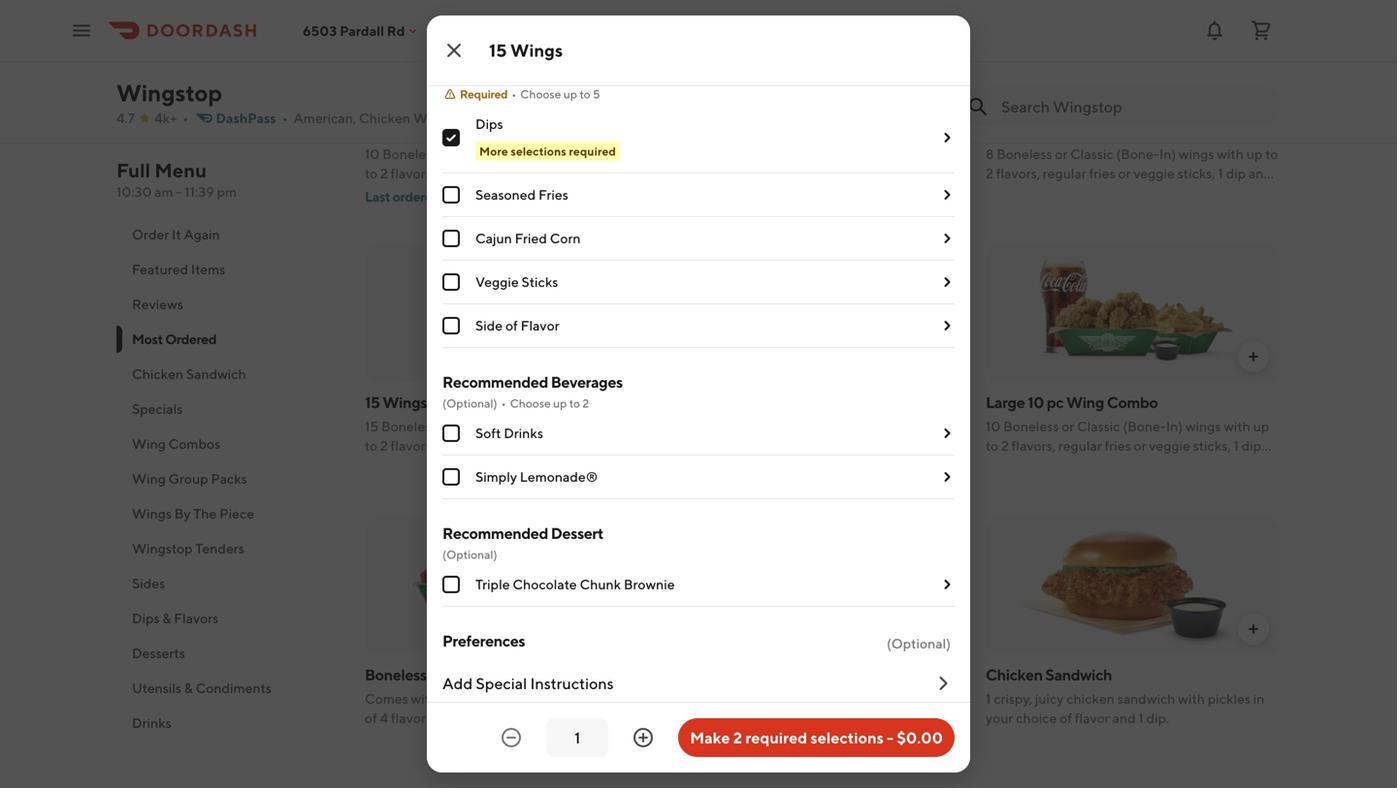 Task type: vqa. For each thing, say whether or not it's contained in the screenshot.
the save
no



Task type: describe. For each thing, give the bounding box(es) containing it.
add item to cart image for 6 boneless or classic (bone-in) wings with up to 2 flavors, regular fries or veggie sticks, 1 dip and a 20oz drink
[[935, 77, 951, 92]]

• choose up to 5
[[512, 87, 600, 101]]

specials button
[[116, 392, 342, 427]]

close 15 wings image
[[442, 39, 466, 62]]

15 wings dialog
[[427, 0, 970, 773]]

cajun
[[475, 230, 512, 246]]

6
[[675, 146, 684, 162]]

3)
[[365, 730, 377, 746]]

or inside 24 boneless or classic (bone-in) wings with up to 3 flavors, large fries, veggie sticks and 3 dips. (feeds 3-4)
[[752, 419, 765, 435]]

a inside medium 8 pc wing combo 8 boneless or classic (bone-in) wings with up to 2 flavors, regular fries or veggie sticks, 1 dip and a 20oz drink
[[986, 185, 993, 201]]

packs
[[211, 471, 247, 487]]

Veggie Sticks checkbox
[[442, 274, 460, 291]]

2 vertical spatial 15
[[365, 419, 379, 435]]

order it again
[[132, 227, 220, 243]]

seasoned fries
[[475, 187, 568, 203]]

selections inside button
[[811, 729, 884, 748]]

flavors, inside the large 10 pc wing combo 10 boneless or classic (bone-in) wings with up to 2 flavors, regular fries or veggie sticks, 1 dip and a 20oz drink
[[1012, 438, 1056, 454]]

(bone- inside 6 boneless or classic (bone-in) wings with up to 2 flavors, regular fries or veggie sticks, 1 dip and a 20oz drink
[[806, 146, 849, 162]]

1 inside medium 8 pc wing combo 8 boneless or classic (bone-in) wings with up to 2 flavors, regular fries or veggie sticks, 1 dip and a 20oz drink
[[1218, 165, 1223, 181]]

combo for large 10 pc wing combo
[[1107, 393, 1158, 412]]

boneless meal deal comes with 20 boneless wings in your choice of 4 flavors, with a large fry and 2 dips. (feeds 2- 3)
[[365, 666, 656, 746]]

dips & flavors button
[[116, 602, 342, 637]]

chicken sandwich
[[132, 366, 246, 382]]

1 horizontal spatial 8
[[1046, 121, 1055, 139]]

flavors. for 10
[[391, 165, 435, 181]]

reviews
[[132, 296, 183, 312]]

of inside boneless meal deal comes with 20 boneless wings in your choice of 4 flavors, with a large fry and 2 dips. (feeds 2- 3)
[[365, 711, 377, 727]]

boneless inside 15 wings 15 boneless or classic (bone-in) wings with up to 2 flavors. (dips not included)
[[381, 419, 437, 435]]

chicken sandwich image
[[986, 517, 1281, 655]]

dessert
[[551, 524, 603, 543]]

a inside boneless meal deal comes with 20 boneless wings in your choice of 4 flavors, with a large fry and 2 dips. (feeds 2- 3)
[[467, 711, 475, 727]]

fries,
[[782, 438, 811, 454]]

with inside medium 8 pc wing combo 8 boneless or classic (bone-in) wings with up to 2 flavors, regular fries or veggie sticks, 1 dip and a 20oz drink
[[1217, 146, 1244, 162]]

wings inside 15 wings 15 boneless or classic (bone-in) wings with up to 2 flavors. (dips not included)
[[383, 393, 427, 412]]

chicken
[[1067, 691, 1115, 707]]

by
[[174, 506, 191, 522]]

veggie
[[475, 274, 519, 290]]

boneless up 'comes'
[[365, 666, 427, 685]]

boneless inside 24 boneless or classic (bone-in) wings with up to 3 flavors, large fries, veggie sticks and 3 dips. (feeds 3-4)
[[694, 419, 750, 435]]

order it again button
[[116, 217, 342, 252]]

up inside "10 wings 10 boneless or classic (bone-in) wings with up to 2 flavors. (dip not included) last ordered on 11/5/23"
[[632, 146, 648, 162]]

4
[[380, 711, 388, 727]]

up inside 20 boneless or classic (bone-in) wings with up to 3 flavors. (dips not included)
[[945, 691, 961, 707]]

sandwich
[[1118, 691, 1176, 707]]

wings by the piece button
[[116, 497, 342, 532]]

fried
[[515, 230, 547, 246]]

add item to cart image for 10 boneless or classic (bone-in) wings with up to 2 flavors, regular fries or veggie sticks, 1 dip and a 20oz drink
[[1246, 349, 1261, 365]]

wingstop for wingstop
[[116, 79, 222, 107]]

simply lemonade®
[[475, 469, 598, 485]]

regular inside 6 boneless or classic (bone-in) wings with up to 2 flavors, regular fries or veggie sticks, 1 dip and a 20oz drink
[[732, 165, 776, 181]]

4)
[[734, 457, 746, 474]]

4.7
[[116, 110, 135, 126]]

recommended beverages (optional) • choose up to 2
[[442, 373, 623, 410]]

rd
[[387, 23, 405, 39]]

american, chicken wings
[[294, 110, 453, 126]]

and inside chicken sandwich 1 crispy, juicy chicken sandwich with pickles in your choice of flavor and 1 dip.
[[1113, 711, 1136, 727]]

10 down large
[[986, 419, 1001, 435]]

wings inside "10 wings 10 boneless or classic (bone-in) wings with up to 2 flavors. (dip not included) last ordered on 11/5/23"
[[565, 146, 600, 162]]

soft
[[475, 425, 501, 441]]

(bone- inside 24 boneless or classic (bone-in) wings with up to 3 flavors, large fries, veggie sticks and 3 dips. (feeds 3-4)
[[814, 419, 857, 435]]

(dip
[[437, 165, 464, 181]]

with inside 24 boneless or classic (bone-in) wings with up to 3 flavors, large fries, veggie sticks and 3 dips. (feeds 3-4)
[[914, 419, 941, 435]]

in) inside medium 8 pc wing combo 8 boneless or classic (bone-in) wings with up to 2 flavors, regular fries or veggie sticks, 1 dip and a 20oz drink
[[1159, 146, 1176, 162]]

sandwich for chicken sandwich
[[186, 366, 246, 382]]

add item to cart image for 20 boneless or classic (bone-in) wings with up to 3 flavors. (dips not included)
[[935, 622, 951, 637]]

wings by the piece
[[132, 506, 254, 522]]

to inside 6 boneless or classic (bone-in) wings with up to 2 flavors, regular fries or veggie sticks, 1 dip and a 20oz drink
[[955, 146, 968, 162]]

flavors
[[174, 611, 219, 627]]

recommended dessert (optional)
[[442, 524, 603, 562]]

with inside 15 wings 15 boneless or classic (bone-in) wings with up to 2 flavors. (dips not included)
[[602, 419, 629, 435]]

classic inside 6 boneless or classic (bone-in) wings with up to 2 flavors, regular fries or veggie sticks, 1 dip and a 20oz drink
[[760, 146, 803, 162]]

3 for 20 boneless or classic (bone-in) wings with up to 3 flavors. (dips not included)
[[691, 711, 699, 727]]

ft
[[505, 110, 515, 126]]

boneless inside 6 boneless or classic (bone-in) wings with up to 2 flavors, regular fries or veggie sticks, 1 dip and a 20oz drink
[[686, 146, 742, 162]]

2 inside the large 10 pc wing combo 10 boneless or classic (bone-in) wings with up to 2 flavors, regular fries or veggie sticks, 1 dip and a 20oz drink
[[1001, 438, 1009, 454]]

24 boneless or classic (bone-in) wings with up to 3 flavors, large fries, veggie sticks and 3 dips. (feeds 3-4)
[[675, 419, 961, 474]]

not for 10
[[467, 165, 487, 181]]

to inside 15 wings 15 boneless or classic (bone-in) wings with up to 2 flavors. (dips not included)
[[365, 438, 378, 454]]

juicy
[[1035, 691, 1064, 707]]

(optional) for recommended dessert
[[442, 548, 497, 562]]

• right 4k+
[[183, 110, 189, 126]]

flavor
[[521, 318, 559, 334]]

(optional) for recommended beverages
[[442, 397, 497, 410]]

chicken sandwich 1 crispy, juicy chicken sandwich with pickles in your choice of flavor and 1 dip.
[[986, 666, 1265, 727]]

choice inside chicken sandwich 1 crispy, juicy chicken sandwich with pickles in your choice of flavor and 1 dip.
[[1016, 711, 1057, 727]]

more selections required
[[479, 145, 616, 158]]

add
[[442, 675, 473, 693]]

with inside 20 boneless or classic (bone-in) wings with up to 3 flavors. (dips not included)
[[916, 691, 943, 707]]

fries inside 6 boneless or classic (bone-in) wings with up to 2 flavors, regular fries or veggie sticks, 1 dip and a 20oz drink
[[779, 165, 805, 181]]

fries for medium 8 pc wing combo
[[1089, 165, 1116, 181]]

wings inside 15 wings 15 boneless or classic (bone-in) wings with up to 2 flavors. (dips not included)
[[564, 419, 599, 435]]

add item to cart image for 8 boneless or classic (bone-in) wings with up to 2 flavors, regular fries or veggie sticks, 1 dip and a 20oz drink
[[1246, 77, 1261, 92]]

most
[[132, 331, 163, 347]]

0 vertical spatial choose
[[520, 87, 561, 101]]

ordered
[[393, 189, 440, 205]]

with inside 6 boneless or classic (bone-in) wings with up to 2 flavors, regular fries or veggie sticks, 1 dip and a 20oz drink
[[907, 146, 934, 162]]

veggie sticks
[[475, 274, 558, 290]]

classic inside medium 8 pc wing combo 8 boneless or classic (bone-in) wings with up to 2 flavors, regular fries or veggie sticks, 1 dip and a 20oz drink
[[1070, 146, 1114, 162]]

dips & flavors
[[132, 611, 219, 627]]

500 ft
[[474, 110, 515, 126]]

veggie inside 24 boneless or classic (bone-in) wings with up to 3 flavors, large fries, veggie sticks and 3 dips. (feeds 3-4)
[[814, 438, 855, 454]]

up inside the large 10 pc wing combo 10 boneless or classic (bone-in) wings with up to 2 flavors, regular fries or veggie sticks, 1 dip and a 20oz drink
[[1253, 419, 1269, 435]]

wings inside medium 8 pc wing combo 8 boneless or classic (bone-in) wings with up to 2 flavors, regular fries or veggie sticks, 1 dip and a 20oz drink
[[1179, 146, 1214, 162]]

dips. inside boneless meal deal comes with 20 boneless wings in your choice of 4 flavors, with a large fry and 2 dips. (feeds 2- 3)
[[566, 711, 595, 727]]

menu
[[154, 159, 207, 182]]

10 down american, chicken wings
[[365, 146, 380, 162]]

+$25.29
[[475, 11, 519, 24]]

(bone- inside 20 boneless or classic (bone-in) wings with up to 3 flavors. (dips not included)
[[815, 691, 858, 707]]

not for 15
[[472, 438, 493, 454]]

boneless inside medium 8 pc wing combo 8 boneless or classic (bone-in) wings with up to 2 flavors, regular fries or veggie sticks, 1 dip and a 20oz drink
[[997, 146, 1052, 162]]

with inside the large 10 pc wing combo 10 boneless or classic (bone-in) wings with up to 2 flavors, regular fries or veggie sticks, 1 dip and a 20oz drink
[[1224, 419, 1251, 435]]

wing inside wing combos button
[[132, 436, 166, 452]]

& for flavors
[[162, 611, 171, 627]]

required
[[460, 87, 508, 101]]

wingstop tenders
[[132, 541, 244, 557]]

add special instructions
[[442, 675, 614, 693]]

chicken for chicken sandwich 1 crispy, juicy chicken sandwich with pickles in your choice of flavor and 1 dip.
[[986, 666, 1043, 685]]

15 wings image
[[365, 245, 660, 382]]

veggie inside the large 10 pc wing combo 10 boneless or classic (bone-in) wings with up to 2 flavors, regular fries or veggie sticks, 1 dip and a 20oz drink
[[1149, 438, 1190, 454]]

utensils & condiments button
[[116, 671, 342, 706]]

group
[[168, 471, 208, 487]]

(feeds inside 24 boneless or classic (bone-in) wings with up to 3 flavors, large fries, veggie sticks and 3 dips. (feeds 3-4)
[[675, 457, 717, 474]]

2 inside "10 wings 10 boneless or classic (bone-in) wings with up to 2 flavors. (dip not included) last ordered on 11/5/23"
[[380, 165, 388, 181]]

(bone- inside the large 10 pc wing combo 10 boneless or classic (bone-in) wings with up to 2 flavors, regular fries or veggie sticks, 1 dip and a 20oz drink
[[1123, 419, 1166, 435]]

wingstop for wingstop tenders
[[132, 541, 193, 557]]

11/5/23
[[460, 189, 506, 205]]

open menu image
[[70, 19, 93, 42]]

up inside 24 boneless or classic (bone-in) wings with up to 3 flavors, large fries, veggie sticks and 3 dips. (feeds 3-4)
[[944, 419, 960, 435]]

(dips inside 15 wings 15 boneless or classic (bone-in) wings with up to 2 flavors. (dips not included)
[[437, 438, 470, 454]]

and inside the large 10 pc wing combo 10 boneless or classic (bone-in) wings with up to 2 flavors, regular fries or veggie sticks, 1 dip and a 20oz drink
[[986, 457, 1009, 474]]

11:39
[[185, 184, 214, 200]]

drinks button
[[116, 706, 342, 741]]

with inside "10 wings 10 boneless or classic (bone-in) wings with up to 2 flavors. (dip not included) last ordered on 11/5/23"
[[603, 146, 630, 162]]

Soft Drinks checkbox
[[442, 425, 460, 442]]

recommended dessert group
[[442, 523, 955, 607]]

included) for 10
[[490, 165, 549, 181]]

(bone- inside 15 wings 15 boneless or classic (bone-in) wings with up to 2 flavors. (dips not included)
[[501, 419, 544, 435]]

6503
[[303, 23, 337, 39]]

wings inside 24 boneless or classic (bone-in) wings with up to 3 flavors, large fries, veggie sticks and 3 dips. (feeds 3-4)
[[876, 419, 912, 435]]

required for selections
[[569, 145, 616, 158]]

flavors, inside 6 boneless or classic (bone-in) wings with up to 2 flavors, regular fries or veggie sticks, 1 dip and a 20oz drink
[[686, 165, 730, 181]]

2 inside 15 wings 15 boneless or classic (bone-in) wings with up to 2 flavors. (dips not included)
[[380, 438, 388, 454]]

wings inside wings by the piece button
[[132, 506, 172, 522]]

dip for large 10 pc wing combo
[[1242, 438, 1262, 454]]

featured items button
[[116, 252, 342, 287]]

medium 8 pc wing combo 8 boneless or classic (bone-in) wings with up to 2 flavors, regular fries or veggie sticks, 1 dip and a 20oz drink
[[986, 121, 1278, 201]]

• inside recommended beverages (optional) • choose up to 2
[[501, 397, 506, 410]]

Cajun Fried Corn checkbox
[[442, 230, 460, 247]]

large
[[986, 393, 1025, 412]]

chunk
[[580, 577, 621, 593]]

drinks inside recommended beverages "group"
[[504, 425, 543, 441]]

Item Search search field
[[1001, 96, 1265, 117]]

of inside chicken sandwich 1 crispy, juicy chicken sandwich with pickles in your choice of flavor and 1 dip.
[[1060, 711, 1072, 727]]

piece
[[219, 506, 254, 522]]

2 vertical spatial (optional)
[[887, 636, 951, 652]]

ordered
[[165, 331, 217, 347]]

& for condiments
[[184, 681, 193, 697]]

$0.00
[[897, 729, 943, 748]]

and inside medium 8 pc wing combo 8 boneless or classic (bone-in) wings with up to 2 flavors, regular fries or veggie sticks, 1 dip and a 20oz drink
[[1249, 165, 1272, 181]]

of inside 15 wings dialog
[[505, 318, 518, 334]]

sticks, inside 6 boneless or classic (bone-in) wings with up to 2 flavors, regular fries or veggie sticks, 1 dip and a 20oz drink
[[867, 165, 905, 181]]

2-
[[642, 711, 656, 727]]

flavors, inside boneless meal deal comes with 20 boneless wings in your choice of 4 flavors, with a large fry and 2 dips. (feeds 2- 3)
[[391, 711, 435, 727]]

deal
[[466, 666, 498, 685]]

• right dashpass
[[282, 110, 288, 126]]

desserts
[[132, 646, 185, 662]]

drink for medium
[[1030, 185, 1062, 201]]

3 for 24 boneless or classic (bone-in) wings with up to 3 flavors, large fries, veggie sticks and 3 dips. (feeds 3-4)
[[691, 438, 699, 454]]

wings inside boneless meal deal comes with 20 boneless wings in your choice of 4 flavors, with a large fry and 2 dips. (feeds 2- 3)
[[519, 691, 559, 707]]

dip inside 6 boneless or classic (bone-in) wings with up to 2 flavors, regular fries or veggie sticks, 1 dip and a 20oz drink
[[916, 165, 936, 181]]

comes
[[365, 691, 408, 707]]

10:30
[[116, 184, 152, 200]]

flavors. for 15
[[391, 438, 435, 454]]

15 wings
[[489, 40, 563, 61]]

flavors. inside 20 boneless or classic (bone-in) wings with up to 3 flavors. (dips not included)
[[701, 711, 745, 727]]

to inside 24 boneless or classic (bone-in) wings with up to 3 flavors, large fries, veggie sticks and 3 dips. (feeds 3-4)
[[675, 438, 688, 454]]

fries
[[538, 187, 568, 203]]

to inside 20 boneless or classic (bone-in) wings with up to 3 flavors. (dips not included)
[[675, 711, 688, 727]]

10 right "american,"
[[365, 121, 381, 139]]

brownie
[[624, 577, 675, 593]]

your inside boneless meal deal comes with 20 boneless wings in your choice of 4 flavors, with a large fry and 2 dips. (feeds 2- 3)
[[575, 691, 603, 707]]

wings inside "10 wings 10 boneless or classic (bone-in) wings with up to 2 flavors. (dip not included) last ordered on 11/5/23"
[[384, 121, 428, 139]]

4k+ •
[[154, 110, 189, 126]]

on
[[443, 189, 458, 205]]

Side of Flavor checkbox
[[442, 317, 460, 335]]

utensils & condiments
[[132, 681, 272, 697]]

pm
[[217, 184, 237, 200]]

Simply Lemonade® checkbox
[[442, 469, 460, 486]]

2 inside recommended beverages (optional) • choose up to 2
[[583, 397, 589, 410]]

required for 2
[[745, 729, 807, 748]]

in) inside 6 boneless or classic (bone-in) wings with up to 2 flavors, regular fries or veggie sticks, 1 dip and a 20oz drink
[[849, 146, 866, 162]]

classic inside "10 wings 10 boneless or classic (bone-in) wings with up to 2 flavors. (dip not included) last ordered on 11/5/23"
[[456, 146, 499, 162]]

and inside 24 boneless or classic (bone-in) wings with up to 3 flavors, large fries, veggie sticks and 3 dips. (feeds 3-4)
[[895, 438, 919, 454]]

make 2 required selections - $0.00 button
[[678, 719, 955, 758]]

regular for large
[[1058, 438, 1102, 454]]

small 6 pc wing combo image
[[675, 0, 970, 110]]

20oz for medium
[[996, 185, 1027, 201]]

wing combos button
[[116, 427, 342, 462]]



Task type: locate. For each thing, give the bounding box(es) containing it.
2 left soft drinks option
[[380, 438, 388, 454]]

in) inside 20 boneless or classic (bone-in) wings with up to 3 flavors. (dips not included)
[[858, 691, 875, 707]]

• up soft drinks
[[501, 397, 506, 410]]

1 horizontal spatial chicken
[[359, 110, 410, 126]]

0 horizontal spatial chicken
[[132, 366, 183, 382]]

2 horizontal spatial of
[[1060, 711, 1072, 727]]

sandwich for chicken sandwich 1 crispy, juicy chicken sandwich with pickles in your choice of flavor and 1 dip.
[[1045, 666, 1112, 685]]

2 vertical spatial flavors.
[[701, 711, 745, 727]]

or inside 15 wings 15 boneless or classic (bone-in) wings with up to 2 flavors. (dips not included)
[[440, 419, 452, 435]]

1 vertical spatial wingstop
[[132, 541, 193, 557]]

large left fries, at the bottom
[[748, 438, 779, 454]]

0 vertical spatial required
[[569, 145, 616, 158]]

chicken
[[359, 110, 410, 126], [132, 366, 183, 382], [986, 666, 1043, 685]]

• inside group
[[512, 87, 516, 101]]

3 inside 20 boneless or classic (bone-in) wings with up to 3 flavors. (dips not included)
[[691, 711, 699, 727]]

group
[[442, 62, 955, 348]]

500
[[474, 110, 502, 126]]

20 boneless or classic (bone-in) wings with up to 3 flavors. (dips not included)
[[675, 691, 961, 727]]

•
[[512, 87, 516, 101], [183, 110, 189, 126], [282, 110, 288, 126], [501, 397, 506, 410]]

add item to cart image for chicken sandwich
[[1246, 622, 1261, 637]]

flavor
[[1075, 711, 1110, 727]]

0 vertical spatial 8
[[1046, 121, 1055, 139]]

or inside "10 wings 10 boneless or classic (bone-in) wings with up to 2 flavors. (dip not included) last ordered on 11/5/23"
[[441, 146, 453, 162]]

0 horizontal spatial (feeds
[[598, 711, 640, 727]]

(bone- inside "10 wings 10 boneless or classic (bone-in) wings with up to 2 flavors. (dip not included) last ordered on 11/5/23"
[[502, 146, 545, 162]]

0 vertical spatial recommended
[[442, 373, 548, 392]]

Seasoned Fries checkbox
[[442, 186, 460, 204]]

0 horizontal spatial selections
[[511, 145, 567, 158]]

1 vertical spatial pc
[[1047, 393, 1064, 412]]

8 right medium on the top of the page
[[1046, 121, 1055, 139]]

2 down beverages
[[583, 397, 589, 410]]

1 horizontal spatial dips
[[475, 116, 503, 132]]

(feeds inside boneless meal deal comes with 20 boneless wings in your choice of 4 flavors, with a large fry and 2 dips. (feeds 2- 3)
[[598, 711, 640, 727]]

order
[[132, 227, 169, 243]]

20
[[441, 691, 458, 707], [675, 691, 693, 707]]

dips left the ft
[[475, 116, 503, 132]]

add special instructions button
[[442, 658, 955, 710]]

None checkbox
[[442, 129, 460, 147]]

with
[[603, 146, 630, 162], [907, 146, 934, 162], [1217, 146, 1244, 162], [602, 419, 629, 435], [914, 419, 941, 435], [1224, 419, 1251, 435], [411, 691, 438, 707], [916, 691, 943, 707], [1178, 691, 1205, 707], [438, 711, 465, 727]]

flavors, inside medium 8 pc wing combo 8 boneless or classic (bone-in) wings with up to 2 flavors, regular fries or veggie sticks, 1 dip and a 20oz drink
[[996, 165, 1040, 181]]

wings inside 20 boneless or classic (bone-in) wings with up to 3 flavors. (dips not included)
[[878, 691, 913, 707]]

a down large
[[1012, 457, 1019, 474]]

0 vertical spatial flavors.
[[391, 165, 435, 181]]

1 vertical spatial (dips
[[748, 711, 780, 727]]

included) up simply lemonade®
[[496, 438, 555, 454]]

fry
[[511, 711, 527, 727]]

2 down 6
[[675, 165, 683, 181]]

1 vertical spatial add item to cart image
[[1246, 622, 1261, 637]]

boneless down large
[[1003, 419, 1059, 435]]

sticks, for large 10 pc wing combo
[[1193, 438, 1231, 454]]

boneless meal deal image
[[365, 517, 660, 655]]

1 vertical spatial drinks
[[132, 716, 171, 732]]

a down 6
[[675, 185, 682, 201]]

chicken inside chicken sandwich button
[[132, 366, 183, 382]]

required down 20 boneless or classic (bone-in) wings with up to 3 flavors. (dips not included)
[[745, 729, 807, 748]]

specials
[[132, 401, 183, 417]]

pc inside the large 10 pc wing combo 10 boneless or classic (bone-in) wings with up to 2 flavors, regular fries or veggie sticks, 1 dip and a 20oz drink
[[1047, 393, 1064, 412]]

1 horizontal spatial 20
[[675, 691, 693, 707]]

add item to cart image
[[625, 77, 640, 92], [1246, 622, 1261, 637]]

of down juicy
[[1060, 711, 1072, 727]]

(dips
[[437, 438, 470, 454], [748, 711, 780, 727]]

3 right sticks
[[921, 438, 929, 454]]

up inside 6 boneless or classic (bone-in) wings with up to 2 flavors, regular fries or veggie sticks, 1 dip and a 20oz drink
[[936, 146, 952, 162]]

drink for large
[[1056, 457, 1088, 474]]

combo down large 10 pc wing combo image
[[1107, 393, 1158, 412]]

1 vertical spatial dips.
[[566, 711, 595, 727]]

items
[[191, 261, 225, 278]]

0 horizontal spatial in
[[561, 691, 573, 707]]

desserts button
[[116, 637, 342, 671]]

2 recommended from the top
[[442, 524, 548, 543]]

1 horizontal spatial choice
[[1016, 711, 1057, 727]]

0 horizontal spatial drinks
[[132, 716, 171, 732]]

3 up make
[[691, 711, 699, 727]]

make 2 required selections - $0.00
[[690, 729, 943, 748]]

triple
[[475, 577, 510, 593]]

0 vertical spatial wingstop
[[116, 79, 222, 107]]

in
[[561, 691, 573, 707], [1253, 691, 1265, 707]]

dips down sides
[[132, 611, 160, 627]]

0 horizontal spatial 20
[[441, 691, 458, 707]]

side
[[475, 318, 503, 334]]

2 right make
[[733, 729, 742, 748]]

most ordered
[[132, 331, 217, 347]]

add item to cart image right 5
[[625, 77, 640, 92]]

1
[[908, 165, 913, 181], [1218, 165, 1223, 181], [1234, 438, 1239, 454], [986, 691, 991, 707], [1139, 711, 1144, 727]]

2 up 'last' at the top left
[[380, 165, 388, 181]]

or inside 20 boneless or classic (bone-in) wings with up to 3 flavors. (dips not included)
[[754, 691, 766, 707]]

(dips up simply lemonade® option
[[437, 438, 470, 454]]

dips. right sticks
[[932, 438, 961, 454]]

choice up 2-
[[606, 691, 647, 707]]

combo down item search search box
[[1118, 121, 1169, 139]]

in) inside the large 10 pc wing combo 10 boneless or classic (bone-in) wings with up to 2 flavors, regular fries or veggie sticks, 1 dip and a 20oz drink
[[1166, 419, 1183, 435]]

2 vertical spatial not
[[783, 711, 804, 727]]

wingstop inside button
[[132, 541, 193, 557]]

fries for large 10 pc wing combo
[[1105, 438, 1131, 454]]

(dips inside 20 boneless or classic (bone-in) wings with up to 3 flavors. (dips not included)
[[748, 711, 780, 727]]

20 wings image
[[675, 517, 970, 655]]

dips for dips
[[475, 116, 503, 132]]

a down medium on the top of the page
[[986, 185, 993, 201]]

sticks, inside medium 8 pc wing combo 8 boneless or classic (bone-in) wings with up to 2 flavors, regular fries or veggie sticks, 1 dip and a 20oz drink
[[1178, 165, 1216, 181]]

0 vertical spatial (optional)
[[442, 397, 497, 410]]

your inside chicken sandwich 1 crispy, juicy chicken sandwich with pickles in your choice of flavor and 1 dip.
[[986, 711, 1013, 727]]

8 down medium on the top of the page
[[986, 146, 994, 162]]

recommended beverages group
[[442, 372, 955, 500]]

not inside 15 wings 15 boneless or classic (bone-in) wings with up to 2 flavors. (dips not included)
[[472, 438, 493, 454]]

chocolate
[[513, 577, 577, 593]]

in) inside "10 wings 10 boneless or classic (bone-in) wings with up to 2 flavors. (dip not included) last ordered on 11/5/23"
[[545, 146, 562, 162]]

boneless up ordered
[[382, 146, 438, 162]]

fries inside medium 8 pc wing combo 8 boneless or classic (bone-in) wings with up to 2 flavors, regular fries or veggie sticks, 1 dip and a 20oz drink
[[1089, 165, 1116, 181]]

selections down the ft
[[511, 145, 567, 158]]

sides
[[132, 576, 165, 592]]

simply
[[475, 469, 517, 485]]

fries inside the large 10 pc wing combo 10 boneless or classic (bone-in) wings with up to 2 flavors, regular fries or veggie sticks, 1 dip and a 20oz drink
[[1105, 438, 1131, 454]]

medium 8 pc wing combo image
[[986, 0, 1281, 110]]

1 horizontal spatial (feeds
[[675, 457, 717, 474]]

sticks, inside the large 10 pc wing combo 10 boneless or classic (bone-in) wings with up to 2 flavors, regular fries or veggie sticks, 1 dip and a 20oz drink
[[1193, 438, 1231, 454]]

recommended up 15 wings 15 boneless or classic (bone-in) wings with up to 2 flavors. (dips not included)
[[442, 373, 548, 392]]

recommended
[[442, 373, 548, 392], [442, 524, 548, 543]]

(feeds left 3- on the right bottom of the page
[[675, 457, 717, 474]]

recommended for recommended beverages
[[442, 373, 548, 392]]

notification bell image
[[1203, 19, 1226, 42]]

1 horizontal spatial dips.
[[932, 438, 961, 454]]

chicken for chicken sandwich
[[132, 366, 183, 382]]

1 vertical spatial recommended
[[442, 524, 548, 543]]

& right utensils
[[184, 681, 193, 697]]

or
[[441, 146, 453, 162], [745, 146, 757, 162], [1055, 146, 1068, 162], [808, 165, 820, 181], [1118, 165, 1131, 181], [440, 419, 452, 435], [752, 419, 765, 435], [1062, 419, 1074, 435], [1134, 438, 1146, 454], [754, 691, 766, 707]]

20 inside 20 boneless or classic (bone-in) wings with up to 3 flavors. (dips not included)
[[675, 691, 693, 707]]

6503 pardall rd button
[[303, 23, 421, 39]]

classic inside 20 boneless or classic (bone-in) wings with up to 3 flavors. (dips not included)
[[769, 691, 812, 707]]

6503 pardall rd
[[303, 23, 405, 39]]

0 vertical spatial combo
[[1118, 121, 1169, 139]]

1 horizontal spatial sandwich
[[1045, 666, 1112, 685]]

(optional)
[[442, 397, 497, 410], [442, 548, 497, 562], [887, 636, 951, 652]]

group containing dips
[[442, 62, 955, 348]]

dashpass •
[[216, 110, 288, 126]]

24
[[675, 419, 691, 435]]

recommended for recommended dessert
[[442, 524, 548, 543]]

0 vertical spatial &
[[162, 611, 171, 627]]

boneless right 24 at the left
[[694, 419, 750, 435]]

wing inside medium 8 pc wing combo 8 boneless or classic (bone-in) wings with up to 2 flavors, regular fries or veggie sticks, 1 dip and a 20oz drink
[[1077, 121, 1115, 139]]

- inside "full menu 10:30 am - 11:39 pm"
[[176, 184, 182, 200]]

wing left group
[[132, 471, 166, 487]]

15 for 15 wings 15 boneless or classic (bone-in) wings with up to 2 flavors. (dips not included)
[[365, 393, 380, 412]]

boneless right 6
[[686, 146, 742, 162]]

0 vertical spatial sandwich
[[186, 366, 246, 382]]

wingstop up sides
[[132, 541, 193, 557]]

pc for 8
[[1058, 121, 1075, 139]]

1 vertical spatial large
[[477, 711, 508, 727]]

1 horizontal spatial required
[[745, 729, 807, 748]]

0 vertical spatial 15
[[489, 40, 507, 61]]

utensils
[[132, 681, 182, 697]]

in) inside 24 boneless or classic (bone-in) wings with up to 3 flavors, large fries, veggie sticks and 3 dips. (feeds 3-4)
[[857, 419, 874, 435]]

wing
[[1077, 121, 1115, 139], [1066, 393, 1104, 412], [132, 436, 166, 452], [132, 471, 166, 487]]

boneless inside "10 wings 10 boneless or classic (bone-in) wings with up to 2 flavors. (dip not included) last ordered on 11/5/23"
[[382, 146, 438, 162]]

1 horizontal spatial add item to cart image
[[1246, 622, 1261, 637]]

1 vertical spatial (feeds
[[598, 711, 640, 727]]

dip for medium 8 pc wing combo
[[1226, 165, 1246, 181]]

to inside the large 10 pc wing combo 10 boneless or classic (bone-in) wings with up to 2 flavors, regular fries or veggie sticks, 1 dip and a 20oz drink
[[986, 438, 999, 454]]

of right side
[[505, 318, 518, 334]]

side of flavor
[[475, 318, 559, 334]]

choose down 15 wings
[[520, 87, 561, 101]]

0 vertical spatial not
[[467, 165, 487, 181]]

1 vertical spatial (optional)
[[442, 548, 497, 562]]

sandwich up "specials" button
[[186, 366, 246, 382]]

full
[[116, 159, 150, 182]]

8
[[1046, 121, 1055, 139], [986, 146, 994, 162]]

- for 2
[[887, 729, 894, 748]]

0 horizontal spatial (dips
[[437, 438, 470, 454]]

1 vertical spatial 15
[[365, 393, 380, 412]]

featured
[[132, 261, 188, 278]]

0 vertical spatial your
[[575, 691, 603, 707]]

5
[[593, 87, 600, 101]]

veggie inside medium 8 pc wing combo 8 boneless or classic (bone-in) wings with up to 2 flavors, regular fries or veggie sticks, 1 dip and a 20oz drink
[[1134, 165, 1175, 181]]

the
[[193, 506, 217, 522]]

1 in from the left
[[561, 691, 573, 707]]

0 horizontal spatial large
[[477, 711, 508, 727]]

drinks down utensils
[[132, 716, 171, 732]]

pc
[[1058, 121, 1075, 139], [1047, 393, 1064, 412]]

lemonade®
[[520, 469, 598, 485]]

1 vertical spatial -
[[887, 729, 894, 748]]

0 horizontal spatial 8
[[986, 146, 994, 162]]

tenders
[[195, 541, 244, 557]]

wing down 'specials'
[[132, 436, 166, 452]]

flavors. up make
[[701, 711, 745, 727]]

boneless left soft drinks option
[[381, 419, 437, 435]]

• up the ft
[[512, 87, 516, 101]]

1 horizontal spatial of
[[505, 318, 518, 334]]

dips for dips & flavors
[[132, 611, 160, 627]]

1 vertical spatial combo
[[1107, 393, 1158, 412]]

1 20 from the left
[[441, 691, 458, 707]]

more
[[479, 145, 508, 158]]

not up make 2 required selections - $0.00 on the bottom
[[783, 711, 804, 727]]

wing inside the large 10 pc wing combo 10 boneless or classic (bone-in) wings with up to 2 flavors, regular fries or veggie sticks, 1 dip and a 20oz drink
[[1066, 393, 1104, 412]]

in) inside 15 wings 15 boneless or classic (bone-in) wings with up to 2 flavors. (dips not included)
[[544, 419, 561, 435]]

not
[[467, 165, 487, 181], [472, 438, 493, 454], [783, 711, 804, 727]]

classic inside 24 boneless or classic (bone-in) wings with up to 3 flavors, large fries, veggie sticks and 3 dips. (feeds 3-4)
[[768, 419, 811, 435]]

drinks right soft
[[504, 425, 543, 441]]

regular inside medium 8 pc wing combo 8 boneless or classic (bone-in) wings with up to 2 flavors, regular fries or veggie sticks, 1 dip and a 20oz drink
[[1043, 165, 1087, 181]]

1 recommended from the top
[[442, 373, 548, 392]]

last
[[365, 189, 390, 205]]

sticks
[[858, 438, 893, 454]]

to
[[580, 87, 591, 101], [955, 146, 968, 162], [1265, 146, 1278, 162], [365, 165, 378, 181], [569, 397, 580, 410], [365, 438, 378, 454], [675, 438, 688, 454], [986, 438, 999, 454], [675, 711, 688, 727]]

boneless up make
[[695, 691, 751, 707]]

1 vertical spatial chicken
[[132, 366, 183, 382]]

pc for 10
[[1047, 393, 1064, 412]]

chicken up crispy,
[[986, 666, 1043, 685]]

20 down meal
[[441, 691, 458, 707]]

(bone- inside medium 8 pc wing combo 8 boneless or classic (bone-in) wings with up to 2 flavors, regular fries or veggie sticks, 1 dip and a 20oz drink
[[1116, 146, 1159, 162]]

beverages
[[551, 373, 623, 392]]

2 inside boneless meal deal comes with 20 boneless wings in your choice of 4 flavors, with a large fry and 2 dips. (feeds 2- 3)
[[556, 711, 564, 727]]

selections down 20 boneless or classic (bone-in) wings with up to 3 flavors. (dips not included)
[[811, 729, 884, 748]]

wing down item search search box
[[1077, 121, 1115, 139]]

1 inside 6 boneless or classic (bone-in) wings with up to 2 flavors, regular fries or veggie sticks, 1 dip and a 20oz drink
[[908, 165, 913, 181]]

of left the 4
[[365, 711, 377, 727]]

regular
[[732, 165, 776, 181], [1043, 165, 1087, 181], [1058, 438, 1102, 454]]

10 wings 10 boneless or classic (bone-in) wings with up to 2 flavors. (dip not included) last ordered on 11/5/23
[[365, 121, 648, 205]]

drink inside 6 boneless or classic (bone-in) wings with up to 2 flavors, regular fries or veggie sticks, 1 dip and a 20oz drink
[[720, 185, 751, 201]]

(optional) up soft
[[442, 397, 497, 410]]

classic inside the large 10 pc wing combo 10 boneless or classic (bone-in) wings with up to 2 flavors, regular fries or veggie sticks, 1 dip and a 20oz drink
[[1077, 419, 1120, 435]]

1 horizontal spatial your
[[986, 711, 1013, 727]]

large inside 24 boneless or classic (bone-in) wings with up to 3 flavors, large fries, veggie sticks and 3 dips. (feeds 3-4)
[[748, 438, 779, 454]]

20oz inside the large 10 pc wing combo 10 boneless or classic (bone-in) wings with up to 2 flavors, regular fries or veggie sticks, 1 dip and a 20oz drink
[[1022, 457, 1053, 474]]

wing right large
[[1066, 393, 1104, 412]]

0 horizontal spatial dips
[[132, 611, 160, 627]]

2 up current quantity is 1 number field
[[556, 711, 564, 727]]

in right pickles
[[1253, 691, 1265, 707]]

& left flavors
[[162, 611, 171, 627]]

a inside 6 boneless or classic (bone-in) wings with up to 2 flavors, regular fries or veggie sticks, 1 dip and a 20oz drink
[[675, 185, 682, 201]]

not up 11/5/23
[[467, 165, 487, 181]]

20oz
[[685, 185, 717, 201], [996, 185, 1027, 201], [1022, 457, 1053, 474]]

choose inside recommended beverages (optional) • choose up to 2
[[510, 397, 551, 410]]

(optional) up $0.00
[[887, 636, 951, 652]]

boneless down medium on the top of the page
[[997, 146, 1052, 162]]

0 vertical spatial drinks
[[504, 425, 543, 441]]

Current quantity is 1 number field
[[558, 728, 597, 749]]

2 horizontal spatial chicken
[[986, 666, 1043, 685]]

0 horizontal spatial choice
[[606, 691, 647, 707]]

24pc family pack image
[[675, 245, 970, 382]]

large inside boneless meal deal comes with 20 boneless wings in your choice of 4 flavors, with a large fry and 2 dips. (feeds 2- 3)
[[477, 711, 508, 727]]

large left fry in the bottom of the page
[[477, 711, 508, 727]]

dip.
[[1147, 711, 1169, 727]]

wing inside wing group packs button
[[132, 471, 166, 487]]

0 horizontal spatial of
[[365, 711, 377, 727]]

boneless down deal
[[461, 691, 516, 707]]

up inside medium 8 pc wing combo 8 boneless or classic (bone-in) wings with up to 2 flavors, regular fries or veggie sticks, 1 dip and a 20oz drink
[[1247, 146, 1263, 162]]

2 in from the left
[[1253, 691, 1265, 707]]

sticks
[[521, 274, 558, 290]]

0 vertical spatial (feeds
[[675, 457, 717, 474]]

20oz for large
[[1022, 457, 1053, 474]]

0 vertical spatial dips
[[475, 116, 503, 132]]

pc right medium on the top of the page
[[1058, 121, 1075, 139]]

drink
[[720, 185, 751, 201], [1030, 185, 1062, 201], [1056, 457, 1088, 474]]

included) up make 2 required selections - $0.00 on the bottom
[[807, 711, 865, 727]]

chicken inside chicken sandwich 1 crispy, juicy chicken sandwich with pickles in your choice of flavor and 1 dip.
[[986, 666, 1043, 685]]

add item to cart image
[[935, 77, 951, 92], [1246, 77, 1261, 92], [1246, 349, 1261, 365], [935, 622, 951, 637]]

1 horizontal spatial large
[[748, 438, 779, 454]]

1 vertical spatial flavors.
[[391, 438, 435, 454]]

classic
[[456, 146, 499, 162], [760, 146, 803, 162], [1070, 146, 1114, 162], [455, 419, 498, 435], [768, 419, 811, 435], [1077, 419, 1120, 435], [769, 691, 812, 707]]

1 vertical spatial your
[[986, 711, 1013, 727]]

1 horizontal spatial selections
[[811, 729, 884, 748]]

flavors. left soft drinks option
[[391, 438, 435, 454]]

- left $0.00
[[887, 729, 894, 748]]

1 horizontal spatial (dips
[[748, 711, 780, 727]]

0 horizontal spatial add item to cart image
[[625, 77, 640, 92]]

0 horizontal spatial &
[[162, 611, 171, 627]]

& inside utensils & condiments button
[[184, 681, 193, 697]]

0 vertical spatial (dips
[[437, 438, 470, 454]]

wings inside 6 boneless or classic (bone-in) wings with up to 2 flavors, regular fries or veggie sticks, 1 dip and a 20oz drink
[[869, 146, 904, 162]]

Triple Chocolate Chunk Brownie checkbox
[[442, 576, 460, 594]]

2 20 from the left
[[675, 691, 693, 707]]

instructions
[[530, 675, 614, 693]]

not inside "10 wings 10 boneless or classic (bone-in) wings with up to 2 flavors. (dip not included) last ordered on 11/5/23"
[[467, 165, 487, 181]]

your up current quantity is 1 number field
[[575, 691, 603, 707]]

am
[[155, 184, 173, 200]]

0 vertical spatial dips.
[[932, 438, 961, 454]]

dips. up current quantity is 1 number field
[[566, 711, 595, 727]]

triple chocolate chunk brownie
[[475, 577, 675, 593]]

1 vertical spatial choose
[[510, 397, 551, 410]]

1 vertical spatial required
[[745, 729, 807, 748]]

1 vertical spatial choice
[[1016, 711, 1057, 727]]

wings
[[510, 40, 563, 61], [413, 110, 453, 126], [384, 121, 428, 139], [383, 393, 427, 412], [132, 506, 172, 522], [519, 691, 559, 707]]

1 vertical spatial included)
[[496, 438, 555, 454]]

2 down medium on the top of the page
[[986, 165, 994, 181]]

1 vertical spatial dips
[[132, 611, 160, 627]]

choice down juicy
[[1016, 711, 1057, 727]]

- for menu
[[176, 184, 182, 200]]

wings inside the large 10 pc wing combo 10 boneless or classic (bone-in) wings with up to 2 flavors, regular fries or veggie sticks, 1 dip and a 20oz drink
[[1186, 419, 1221, 435]]

0 items, open order cart image
[[1250, 19, 1273, 42]]

combo inside the large 10 pc wing combo 10 boneless or classic (bone-in) wings with up to 2 flavors, regular fries or veggie sticks, 1 dip and a 20oz drink
[[1107, 393, 1158, 412]]

condiments
[[196, 681, 272, 697]]

1 horizontal spatial drinks
[[504, 425, 543, 441]]

add item to cart image up pickles
[[1246, 622, 1261, 637]]

combos
[[168, 436, 220, 452]]

15 for 15 wings
[[489, 40, 507, 61]]

increase quantity by 1 image
[[632, 727, 655, 750]]

sticks, for medium 8 pc wing combo
[[1178, 165, 1216, 181]]

recommended up triple
[[442, 524, 548, 543]]

1 vertical spatial sandwich
[[1045, 666, 1112, 685]]

10 wings image
[[365, 0, 660, 110]]

(optional) up triple chocolate chunk brownie 'option'
[[442, 548, 497, 562]]

1 vertical spatial selections
[[811, 729, 884, 748]]

up inside 15 wings 15 boneless or classic (bone-in) wings with up to 2 flavors. (dips not included)
[[631, 419, 647, 435]]

- inside button
[[887, 729, 894, 748]]

your
[[575, 691, 603, 707], [986, 711, 1013, 727]]

fries
[[779, 165, 805, 181], [1089, 165, 1116, 181], [1105, 438, 1131, 454]]

1 horizontal spatial in
[[1253, 691, 1265, 707]]

0 horizontal spatial -
[[176, 184, 182, 200]]

0 vertical spatial large
[[748, 438, 779, 454]]

chicken up 'specials'
[[132, 366, 183, 382]]

2 down large
[[1001, 438, 1009, 454]]

sandwich up chicken
[[1045, 666, 1112, 685]]

classic inside 15 wings 15 boneless or classic (bone-in) wings with up to 2 flavors. (dips not included)
[[455, 419, 498, 435]]

0 horizontal spatial required
[[569, 145, 616, 158]]

and inside boneless meal deal comes with 20 boneless wings in your choice of 4 flavors, with a large fry and 2 dips. (feeds 2- 3)
[[530, 711, 553, 727]]

with inside chicken sandwich 1 crispy, juicy chicken sandwich with pickles in your choice of flavor and 1 dip.
[[1178, 691, 1205, 707]]

pc inside medium 8 pc wing combo 8 boneless or classic (bone-in) wings with up to 2 flavors, regular fries or veggie sticks, 1 dip and a 20oz drink
[[1058, 121, 1075, 139]]

1 horizontal spatial -
[[887, 729, 894, 748]]

regular for medium
[[1043, 165, 1087, 181]]

combo for medium 8 pc wing combo
[[1118, 121, 1169, 139]]

medium
[[986, 121, 1043, 139]]

in up current quantity is 1 number field
[[561, 691, 573, 707]]

wingstop up 4k+ •
[[116, 79, 222, 107]]

- right "am"
[[176, 184, 182, 200]]

included) inside "10 wings 10 boneless or classic (bone-in) wings with up to 2 flavors. (dip not included) last ordered on 11/5/23"
[[490, 165, 549, 181]]

1 vertical spatial not
[[472, 438, 493, 454]]

pc right large
[[1047, 393, 1064, 412]]

flavors. up ordered
[[391, 165, 435, 181]]

1 horizontal spatial &
[[184, 681, 193, 697]]

it
[[172, 227, 181, 243]]

pardall
[[340, 23, 384, 39]]

large 10 pc wing combo image
[[986, 245, 1281, 382]]

10 right large
[[1028, 393, 1044, 412]]

2 vertical spatial included)
[[807, 711, 865, 727]]

3 down 24 at the left
[[691, 438, 699, 454]]

0 horizontal spatial dips.
[[566, 711, 595, 727]]

1 vertical spatial 8
[[986, 146, 994, 162]]

6 boneless or classic (bone-in) wings with up to 2 flavors, regular fries or veggie sticks, 1 dip and a 20oz drink
[[675, 146, 968, 201]]

(optional) inside recommended dessert (optional)
[[442, 548, 497, 562]]

& inside dips & flavors button
[[162, 611, 171, 627]]

not inside 20 boneless or classic (bone-in) wings with up to 3 flavors. (dips not included)
[[783, 711, 804, 727]]

20oz inside 6 boneless or classic (bone-in) wings with up to 2 flavors, regular fries or veggie sticks, 1 dip and a 20oz drink
[[685, 185, 717, 201]]

2 vertical spatial chicken
[[986, 666, 1043, 685]]

0 vertical spatial choice
[[606, 691, 647, 707]]

dips. inside 24 boneless or classic (bone-in) wings with up to 3 flavors, large fries, veggie sticks and 3 dips. (feeds 3-4)
[[932, 438, 961, 454]]

(feeds left 2-
[[598, 711, 640, 727]]

not up simply
[[472, 438, 493, 454]]

(dips up make 2 required selections - $0.00 on the bottom
[[748, 711, 780, 727]]

flavors, inside 24 boneless or classic (bone-in) wings with up to 3 flavors, large fries, veggie sticks and 3 dips. (feeds 3-4)
[[701, 438, 745, 454]]

and inside 6 boneless or classic (bone-in) wings with up to 2 flavors, regular fries or veggie sticks, 1 dip and a 20oz drink
[[938, 165, 962, 181]]

and
[[938, 165, 962, 181], [1249, 165, 1272, 181], [895, 438, 919, 454], [986, 457, 1009, 474], [530, 711, 553, 727], [1113, 711, 1136, 727]]

decrease quantity by 1 image
[[500, 727, 523, 750]]

20 up make
[[675, 691, 693, 707]]

recommended inside recommended dessert (optional)
[[442, 524, 548, 543]]

add item to cart image for 10 wings
[[625, 77, 640, 92]]

sides button
[[116, 567, 342, 602]]

0 vertical spatial selections
[[511, 145, 567, 158]]

a down add at bottom left
[[467, 711, 475, 727]]

to inside medium 8 pc wing combo 8 boneless or classic (bone-in) wings with up to 2 flavors, regular fries or veggie sticks, 1 dip and a 20oz drink
[[1265, 146, 1278, 162]]

up inside recommended beverages (optional) • choose up to 2
[[553, 397, 567, 410]]

included) inside 15 wings 15 boneless or classic (bone-in) wings with up to 2 flavors. (dips not included)
[[496, 438, 555, 454]]

cajun fried corn
[[475, 230, 581, 246]]

american,
[[294, 110, 356, 126]]

required down 5
[[569, 145, 616, 158]]

0 vertical spatial chicken
[[359, 110, 410, 126]]

none checkbox inside 15 wings dialog
[[442, 129, 460, 147]]

reviews button
[[116, 287, 342, 322]]

0 vertical spatial included)
[[490, 165, 549, 181]]

your down crispy,
[[986, 711, 1013, 727]]

included) inside 20 boneless or classic (bone-in) wings with up to 3 flavors. (dips not included)
[[807, 711, 865, 727]]

15 inside dialog
[[489, 40, 507, 61]]

0 vertical spatial pc
[[1058, 121, 1075, 139]]

0 vertical spatial add item to cart image
[[625, 77, 640, 92]]

drink inside medium 8 pc wing combo 8 boneless or classic (bone-in) wings with up to 2 flavors, regular fries or veggie sticks, 1 dip and a 20oz drink
[[1030, 185, 1062, 201]]

included) up seasoned fries at the top left of page
[[490, 165, 549, 181]]

chicken sandwich button
[[116, 357, 342, 392]]

wing group packs button
[[116, 462, 342, 497]]

0 horizontal spatial sandwich
[[186, 366, 246, 382]]

1 vertical spatial &
[[184, 681, 193, 697]]

included) for 15
[[496, 438, 555, 454]]

0 vertical spatial -
[[176, 184, 182, 200]]

combo inside medium 8 pc wing combo 8 boneless or classic (bone-in) wings with up to 2 flavors, regular fries or veggie sticks, 1 dip and a 20oz drink
[[1118, 121, 1169, 139]]

chicken right "american,"
[[359, 110, 410, 126]]

0 horizontal spatial your
[[575, 691, 603, 707]]

choose up soft drinks
[[510, 397, 551, 410]]

corn
[[550, 230, 581, 246]]



